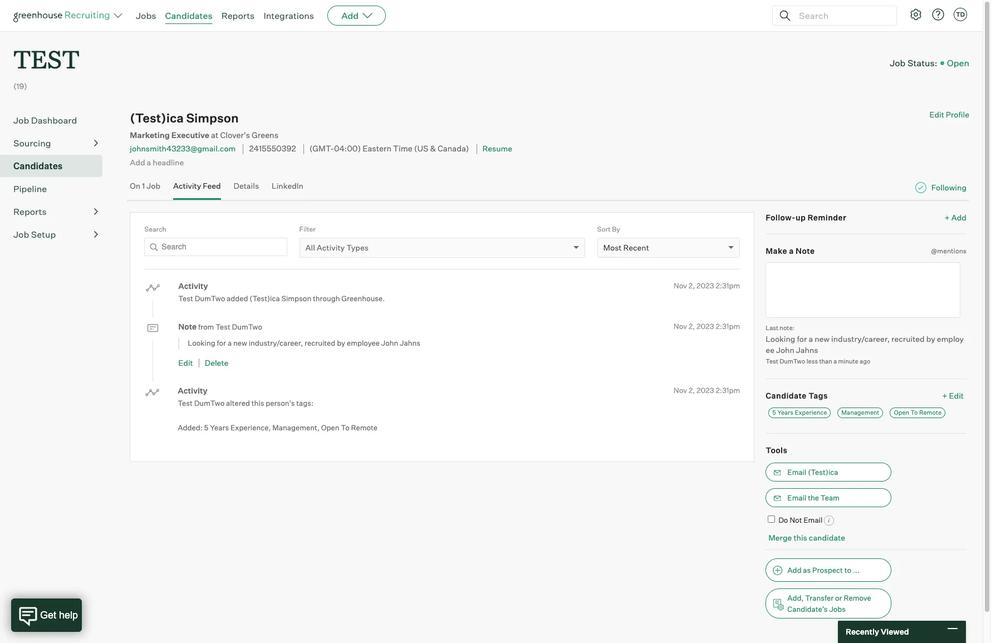 Task type: describe. For each thing, give the bounding box(es) containing it.
recently viewed
[[846, 628, 910, 637]]

3 2, from the top
[[689, 386, 696, 395]]

add as prospect to ...
[[788, 566, 860, 575]]

3 2023 from the top
[[697, 386, 715, 395]]

2 2023 from the top
[[697, 322, 715, 331]]

+ edit
[[943, 391, 965, 400]]

open to remote link
[[891, 408, 946, 419]]

delete link
[[205, 358, 229, 368]]

integrations link
[[264, 10, 314, 21]]

1 2023 from the top
[[697, 281, 715, 290]]

add for add
[[342, 10, 359, 21]]

0 horizontal spatial by
[[337, 339, 346, 348]]

configure image
[[910, 8, 923, 21]]

0 horizontal spatial 5
[[204, 423, 209, 432]]

candidate
[[810, 533, 846, 543]]

on
[[130, 181, 141, 191]]

tools
[[766, 446, 788, 455]]

activity left 'feed'
[[173, 181, 201, 191]]

add,
[[788, 594, 804, 603]]

tags:
[[297, 399, 314, 408]]

to inside "link"
[[911, 409, 919, 417]]

as
[[804, 566, 811, 575]]

added
[[227, 294, 248, 303]]

candidate
[[766, 391, 807, 400]]

the
[[809, 493, 820, 502]]

test inside note from test dumtwo
[[216, 322, 231, 331]]

merge this candidate link
[[769, 533, 846, 543]]

test up note from test dumtwo
[[178, 294, 193, 303]]

feed
[[203, 181, 221, 191]]

ee
[[766, 346, 775, 355]]

0 vertical spatial candidates
[[165, 10, 213, 21]]

not
[[790, 516, 803, 525]]

make a note
[[766, 246, 815, 256]]

@mentions link
[[932, 246, 967, 257]]

integrations
[[264, 10, 314, 21]]

+ edit link
[[940, 388, 967, 403]]

search
[[144, 225, 166, 233]]

test dumtwo altered this person's tags:
[[178, 399, 314, 408]]

john inside last note: looking for a new industry/career, recruited by employ ee john jahns test dumtwo               less than a minute               ago
[[777, 346, 795, 355]]

by inside last note: looking for a new industry/career, recruited by employ ee john jahns test dumtwo               less than a minute               ago
[[927, 334, 936, 344]]

0 horizontal spatial candidates link
[[13, 159, 98, 173]]

activity up from
[[178, 281, 208, 291]]

to
[[845, 566, 852, 575]]

altered
[[226, 399, 250, 408]]

job dashboard link
[[13, 114, 98, 127]]

job right 1
[[147, 181, 161, 191]]

recent
[[624, 243, 650, 252]]

industry/career, inside last note: looking for a new industry/career, recruited by employ ee john jahns test dumtwo               less than a minute               ago
[[832, 334, 890, 344]]

team
[[821, 493, 840, 502]]

0 horizontal spatial search text field
[[144, 238, 288, 256]]

0 vertical spatial search text field
[[797, 8, 887, 24]]

1 horizontal spatial 5
[[773, 409, 777, 417]]

most recent
[[604, 243, 650, 252]]

open to remote
[[895, 409, 942, 417]]

headline
[[153, 158, 184, 167]]

1 nov 2, 2023 2:31pm from the top
[[674, 281, 741, 290]]

most recent option
[[604, 243, 650, 252]]

job setup link
[[13, 228, 98, 241]]

experience,
[[231, 423, 271, 432]]

time
[[393, 144, 413, 154]]

1 horizontal spatial reports link
[[222, 10, 255, 21]]

email the team
[[788, 493, 840, 502]]

greenhouse recruiting image
[[13, 9, 114, 22]]

edit profile
[[930, 110, 970, 119]]

add button
[[328, 6, 386, 26]]

pipeline
[[13, 183, 47, 195]]

setup
[[31, 229, 56, 240]]

jobs link
[[136, 10, 156, 21]]

simpson inside (test)ica simpson marketing executive at clover's greens
[[186, 110, 239, 125]]

(gmt-
[[310, 144, 334, 154]]

clover's
[[220, 130, 250, 141]]

test link
[[13, 31, 80, 78]]

through
[[313, 294, 340, 303]]

experience
[[795, 409, 828, 417]]

recently
[[846, 628, 880, 637]]

on 1 job
[[130, 181, 161, 191]]

0 vertical spatial candidates link
[[165, 10, 213, 21]]

linkedin
[[272, 181, 304, 191]]

at
[[211, 130, 219, 141]]

a up "less"
[[809, 334, 814, 344]]

looking for a new industry/career, recruited by employee john jahns
[[188, 339, 421, 348]]

test inside last note: looking for a new industry/career, recruited by employ ee john jahns test dumtwo               less than a minute               ago
[[766, 358, 779, 366]]

job setup
[[13, 229, 56, 240]]

2415550392
[[249, 144, 296, 154]]

follow-
[[766, 213, 796, 222]]

2 2, from the top
[[689, 322, 696, 331]]

filter
[[300, 225, 316, 233]]

(test)ica inside email (test)ica button
[[809, 468, 839, 477]]

2 vertical spatial email
[[804, 516, 823, 525]]

0 horizontal spatial for
[[217, 339, 226, 348]]

0 horizontal spatial note
[[178, 322, 197, 331]]

sort by
[[598, 225, 621, 233]]

or
[[836, 594, 843, 603]]

test dumtwo added (test)ica simpson through greenhouse.
[[178, 294, 385, 303]]

add as prospect to ... button
[[766, 559, 892, 582]]

add, transfer or remove candidate's jobs
[[788, 594, 872, 614]]

ago
[[860, 358, 871, 366]]

dumtwo left altered
[[194, 399, 225, 408]]

0 horizontal spatial reports link
[[13, 205, 98, 219]]

open for open
[[948, 57, 970, 68]]

dashboard
[[31, 115, 77, 126]]

edit inside + edit link
[[950, 391, 965, 400]]

td
[[957, 11, 966, 18]]

0 horizontal spatial new
[[233, 339, 247, 348]]

note from test dumtwo
[[178, 322, 263, 331]]

a right than at the bottom right
[[834, 358, 838, 366]]

...
[[854, 566, 860, 575]]

1
[[142, 181, 145, 191]]

0 horizontal spatial candidates
[[13, 161, 63, 172]]

edit profile link
[[930, 110, 970, 119]]

add for add a headline
[[130, 158, 145, 167]]

email the team button
[[766, 488, 892, 507]]

(gmt-04:00) eastern time (us & canada)
[[310, 144, 469, 154]]

04:00)
[[334, 144, 361, 154]]

marketing
[[130, 130, 170, 141]]

2 nov from the top
[[674, 322, 688, 331]]

job for job dashboard
[[13, 115, 29, 126]]



Task type: locate. For each thing, give the bounding box(es) containing it.
on 1 job link
[[130, 181, 161, 197]]

years down candidate
[[778, 409, 794, 417]]

dumtwo left added
[[195, 294, 225, 303]]

1 vertical spatial simpson
[[282, 294, 312, 303]]

0 vertical spatial simpson
[[186, 110, 239, 125]]

Do Not Email checkbox
[[769, 516, 776, 523]]

executive
[[171, 130, 210, 141]]

1 horizontal spatial candidates link
[[165, 10, 213, 21]]

reminder
[[808, 213, 847, 222]]

0 vertical spatial this
[[252, 399, 264, 408]]

recruited inside last note: looking for a new industry/career, recruited by employ ee john jahns test dumtwo               less than a minute               ago
[[892, 334, 925, 344]]

this
[[252, 399, 264, 408], [794, 533, 808, 543]]

edit for edit link
[[178, 358, 193, 368]]

dumtwo down added
[[232, 322, 263, 331]]

1 vertical spatial remote
[[351, 423, 378, 432]]

job for job setup
[[13, 229, 29, 240]]

1 horizontal spatial recruited
[[892, 334, 925, 344]]

open inside "link"
[[895, 409, 910, 417]]

2 vertical spatial 2,
[[689, 386, 696, 395]]

jahns inside last note: looking for a new industry/career, recruited by employ ee john jahns test dumtwo               less than a minute               ago
[[797, 346, 819, 355]]

0 horizontal spatial jobs
[[136, 10, 156, 21]]

2 horizontal spatial edit
[[950, 391, 965, 400]]

job up sourcing
[[13, 115, 29, 126]]

1 horizontal spatial (test)ica
[[250, 294, 280, 303]]

candidates
[[165, 10, 213, 21], [13, 161, 63, 172]]

greenhouse.
[[342, 294, 385, 303]]

following
[[932, 183, 967, 192]]

canada)
[[438, 144, 469, 154]]

0 horizontal spatial open
[[321, 423, 340, 432]]

reports left integrations link
[[222, 10, 255, 21]]

new inside last note: looking for a new industry/career, recruited by employ ee john jahns test dumtwo               less than a minute               ago
[[815, 334, 830, 344]]

viewed
[[881, 628, 910, 637]]

0 vertical spatial jobs
[[136, 10, 156, 21]]

last note: looking for a new industry/career, recruited by employ ee john jahns test dumtwo               less than a minute               ago
[[766, 324, 965, 366]]

1 vertical spatial candidates link
[[13, 159, 98, 173]]

note right make
[[796, 246, 815, 256]]

1 vertical spatial this
[[794, 533, 808, 543]]

candidates right jobs link
[[165, 10, 213, 21]]

+ add
[[945, 213, 967, 222]]

new down note from test dumtwo
[[233, 339, 247, 348]]

open right status:
[[948, 57, 970, 68]]

job dashboard
[[13, 115, 77, 126]]

by
[[613, 225, 621, 233]]

1 vertical spatial edit
[[178, 358, 193, 368]]

email (test)ica button
[[766, 463, 892, 482]]

0 horizontal spatial john
[[382, 339, 399, 348]]

up
[[796, 213, 806, 222]]

+ inside + edit link
[[943, 391, 948, 400]]

recruited
[[892, 334, 925, 344], [305, 339, 336, 348]]

0 horizontal spatial remote
[[351, 423, 378, 432]]

0 horizontal spatial edit
[[178, 358, 193, 368]]

recruited left employee
[[305, 339, 336, 348]]

0 horizontal spatial to
[[341, 423, 350, 432]]

job status:
[[891, 57, 938, 68]]

transfer
[[806, 594, 834, 603]]

1 horizontal spatial by
[[927, 334, 936, 344]]

1 horizontal spatial this
[[794, 533, 808, 543]]

edit
[[930, 110, 945, 119], [178, 358, 193, 368], [950, 391, 965, 400]]

dumtwo left "less"
[[780, 358, 806, 366]]

looking down from
[[188, 339, 215, 348]]

0 vertical spatial years
[[778, 409, 794, 417]]

for up "less"
[[798, 334, 808, 344]]

td button
[[952, 6, 970, 23]]

1 vertical spatial 2023
[[697, 322, 715, 331]]

+ for + edit
[[943, 391, 948, 400]]

than
[[820, 358, 833, 366]]

a right make
[[790, 246, 794, 256]]

1 vertical spatial nov
[[674, 322, 688, 331]]

jobs inside add, transfer or remove candidate's jobs
[[830, 605, 846, 614]]

2 2:31pm from the top
[[716, 322, 741, 331]]

1 horizontal spatial industry/career,
[[832, 334, 890, 344]]

jobs
[[136, 10, 156, 21], [830, 605, 846, 614]]

1 vertical spatial search text field
[[144, 238, 288, 256]]

1 vertical spatial 5
[[204, 423, 209, 432]]

a left headline
[[147, 158, 151, 167]]

to right management
[[911, 409, 919, 417]]

+ up the open to remote "link"
[[943, 391, 948, 400]]

activity feed
[[173, 181, 221, 191]]

1 horizontal spatial candidates
[[165, 10, 213, 21]]

2 vertical spatial (test)ica
[[809, 468, 839, 477]]

all
[[306, 243, 315, 252]]

job
[[891, 57, 906, 68], [13, 115, 29, 126], [147, 181, 161, 191], [13, 229, 29, 240]]

test down "ee"
[[766, 358, 779, 366]]

1 horizontal spatial john
[[777, 346, 795, 355]]

0 horizontal spatial this
[[252, 399, 264, 408]]

activity down edit link
[[178, 386, 208, 396]]

2023
[[697, 281, 715, 290], [697, 322, 715, 331], [697, 386, 715, 395]]

5 years experience
[[773, 409, 828, 417]]

industry/career, up "ago"
[[832, 334, 890, 344]]

0 vertical spatial email
[[788, 468, 807, 477]]

@mentions
[[932, 247, 967, 255]]

merge
[[769, 533, 793, 543]]

None text field
[[766, 262, 961, 318]]

job left setup
[[13, 229, 29, 240]]

to right management,
[[341, 423, 350, 432]]

delete
[[205, 358, 229, 368]]

1 vertical spatial +
[[943, 391, 948, 400]]

(test)ica
[[130, 110, 184, 125], [250, 294, 280, 303], [809, 468, 839, 477]]

note
[[796, 246, 815, 256], [178, 322, 197, 331]]

&
[[430, 144, 436, 154]]

2 vertical spatial 2023
[[697, 386, 715, 395]]

0 vertical spatial 2,
[[689, 281, 696, 290]]

1 vertical spatial note
[[178, 322, 197, 331]]

add, transfer or remove candidate's jobs button
[[766, 589, 892, 619]]

3 nov 2, 2023 2:31pm from the top
[[674, 386, 741, 395]]

looking inside last note: looking for a new industry/career, recruited by employ ee john jahns test dumtwo               less than a minute               ago
[[766, 334, 796, 344]]

dumtwo inside note from test dumtwo
[[232, 322, 263, 331]]

1 horizontal spatial to
[[911, 409, 919, 417]]

1 horizontal spatial years
[[778, 409, 794, 417]]

0 horizontal spatial recruited
[[305, 339, 336, 348]]

0 horizontal spatial years
[[210, 423, 229, 432]]

remote inside the open to remote "link"
[[920, 409, 942, 417]]

merge this candidate
[[769, 533, 846, 543]]

0 vertical spatial to
[[911, 409, 919, 417]]

td button
[[954, 8, 968, 21]]

looking down note:
[[766, 334, 796, 344]]

5
[[773, 409, 777, 417], [204, 423, 209, 432]]

reports link
[[222, 10, 255, 21], [13, 205, 98, 219]]

(test)ica simpson marketing executive at clover's greens
[[130, 110, 279, 141]]

management link
[[838, 408, 884, 419]]

john right employee
[[382, 339, 399, 348]]

1 vertical spatial jobs
[[830, 605, 846, 614]]

1 horizontal spatial reports
[[222, 10, 255, 21]]

0 vertical spatial 5
[[773, 409, 777, 417]]

add inside popup button
[[342, 10, 359, 21]]

3 2:31pm from the top
[[716, 386, 741, 395]]

reports down pipeline
[[13, 206, 47, 217]]

1 vertical spatial nov 2, 2023 2:31pm
[[674, 322, 741, 331]]

1 horizontal spatial for
[[798, 334, 808, 344]]

prospect
[[813, 566, 844, 575]]

candidate tags
[[766, 391, 828, 400]]

new up than at the bottom right
[[815, 334, 830, 344]]

1 2:31pm from the top
[[716, 281, 741, 290]]

5 down candidate
[[773, 409, 777, 417]]

5 right added:
[[204, 423, 209, 432]]

jahns up "less"
[[797, 346, 819, 355]]

test right from
[[216, 322, 231, 331]]

1 vertical spatial reports
[[13, 206, 47, 217]]

2 horizontal spatial open
[[948, 57, 970, 68]]

1 vertical spatial open
[[895, 409, 910, 417]]

1 horizontal spatial remote
[[920, 409, 942, 417]]

0 vertical spatial reports
[[222, 10, 255, 21]]

0 vertical spatial nov
[[674, 281, 688, 290]]

1 horizontal spatial jahns
[[797, 346, 819, 355]]

pipeline link
[[13, 182, 98, 196]]

email left the
[[788, 493, 807, 502]]

years right added:
[[210, 423, 229, 432]]

1 horizontal spatial jobs
[[830, 605, 846, 614]]

candidates link up pipeline link on the left of page
[[13, 159, 98, 173]]

email up email the team
[[788, 468, 807, 477]]

for inside last note: looking for a new industry/career, recruited by employ ee john jahns test dumtwo               less than a minute               ago
[[798, 334, 808, 344]]

+ for + add
[[945, 213, 950, 222]]

1 nov from the top
[[674, 281, 688, 290]]

edit for edit profile
[[930, 110, 945, 119]]

dumtwo inside last note: looking for a new industry/career, recruited by employ ee john jahns test dumtwo               less than a minute               ago
[[780, 358, 806, 366]]

jahns
[[400, 339, 421, 348], [797, 346, 819, 355]]

0 vertical spatial edit
[[930, 110, 945, 119]]

tags
[[809, 391, 828, 400]]

1 vertical spatial 2:31pm
[[716, 322, 741, 331]]

0 horizontal spatial industry/career,
[[249, 339, 303, 348]]

reports link up job setup link
[[13, 205, 98, 219]]

0 vertical spatial (test)ica
[[130, 110, 184, 125]]

email for email the team
[[788, 493, 807, 502]]

(test)ica right added
[[250, 294, 280, 303]]

john right "ee"
[[777, 346, 795, 355]]

do not email
[[779, 516, 823, 525]]

0 vertical spatial +
[[945, 213, 950, 222]]

email right the not
[[804, 516, 823, 525]]

test
[[13, 42, 80, 75]]

added:
[[178, 423, 203, 432]]

2 horizontal spatial (test)ica
[[809, 468, 839, 477]]

to
[[911, 409, 919, 417], [341, 423, 350, 432]]

by
[[927, 334, 936, 344], [337, 339, 346, 348]]

for down note from test dumtwo
[[217, 339, 226, 348]]

add for add as prospect to ...
[[788, 566, 802, 575]]

1 vertical spatial years
[[210, 423, 229, 432]]

simpson
[[186, 110, 239, 125], [282, 294, 312, 303]]

sort
[[598, 225, 611, 233]]

minute
[[839, 358, 859, 366]]

remove
[[844, 594, 872, 603]]

0 horizontal spatial reports
[[13, 206, 47, 217]]

+ add link
[[945, 212, 967, 223]]

0 vertical spatial reports link
[[222, 10, 255, 21]]

email for email (test)ica
[[788, 468, 807, 477]]

activity right all at the left of the page
[[317, 243, 345, 252]]

0 horizontal spatial looking
[[188, 339, 215, 348]]

candidates link right jobs link
[[165, 10, 213, 21]]

note:
[[780, 324, 795, 332]]

open for open to remote
[[895, 409, 910, 417]]

5 years experience link
[[769, 408, 832, 419]]

0 vertical spatial nov 2, 2023 2:31pm
[[674, 281, 741, 290]]

by left employ
[[927, 334, 936, 344]]

add
[[342, 10, 359, 21], [130, 158, 145, 167], [952, 213, 967, 222], [788, 566, 802, 575]]

remote
[[920, 409, 942, 417], [351, 423, 378, 432]]

1 horizontal spatial edit
[[930, 110, 945, 119]]

john
[[382, 339, 399, 348], [777, 346, 795, 355]]

johnsmith43233@gmail.com
[[130, 144, 236, 154]]

1 horizontal spatial open
[[895, 409, 910, 417]]

simpson left through
[[282, 294, 312, 303]]

job for job status:
[[891, 57, 906, 68]]

1 vertical spatial email
[[788, 493, 807, 502]]

candidate's
[[788, 605, 828, 614]]

0 vertical spatial open
[[948, 57, 970, 68]]

all activity types
[[306, 243, 369, 252]]

follow-up reminder
[[766, 213, 847, 222]]

open right management,
[[321, 423, 340, 432]]

sourcing link
[[13, 137, 98, 150]]

+ inside + add link
[[945, 213, 950, 222]]

1 horizontal spatial looking
[[766, 334, 796, 344]]

looking
[[766, 334, 796, 344], [188, 339, 215, 348]]

2 vertical spatial nov 2, 2023 2:31pm
[[674, 386, 741, 395]]

1 vertical spatial candidates
[[13, 161, 63, 172]]

1 horizontal spatial new
[[815, 334, 830, 344]]

1 vertical spatial reports link
[[13, 205, 98, 219]]

recruited left employ
[[892, 334, 925, 344]]

1 horizontal spatial note
[[796, 246, 815, 256]]

2 nov 2, 2023 2:31pm from the top
[[674, 322, 741, 331]]

2 vertical spatial open
[[321, 423, 340, 432]]

candidates down sourcing
[[13, 161, 63, 172]]

details
[[234, 181, 259, 191]]

Search text field
[[797, 8, 887, 24], [144, 238, 288, 256]]

by left employee
[[337, 339, 346, 348]]

open right management
[[895, 409, 910, 417]]

2 vertical spatial edit
[[950, 391, 965, 400]]

note left from
[[178, 322, 197, 331]]

1 horizontal spatial simpson
[[282, 294, 312, 303]]

0 horizontal spatial (test)ica
[[130, 110, 184, 125]]

this down do not email
[[794, 533, 808, 543]]

add inside button
[[788, 566, 802, 575]]

(test)ica inside (test)ica simpson marketing executive at clover's greens
[[130, 110, 184, 125]]

job left status:
[[891, 57, 906, 68]]

greens
[[252, 130, 279, 141]]

management
[[842, 409, 880, 417]]

less
[[807, 358, 819, 366]]

0 vertical spatial remote
[[920, 409, 942, 417]]

industry/career, down test dumtwo added (test)ica simpson through greenhouse.
[[249, 339, 303, 348]]

test up added:
[[178, 399, 193, 408]]

reports link left integrations link
[[222, 10, 255, 21]]

2 vertical spatial nov
[[674, 386, 688, 395]]

0 vertical spatial note
[[796, 246, 815, 256]]

this right altered
[[252, 399, 264, 408]]

added: 5 years experience, management, open to remote
[[178, 423, 378, 432]]

+ down following link
[[945, 213, 950, 222]]

(test)ica up "email the team" button
[[809, 468, 839, 477]]

1 2, from the top
[[689, 281, 696, 290]]

(test)ica up marketing
[[130, 110, 184, 125]]

industry/career,
[[832, 334, 890, 344], [249, 339, 303, 348]]

nov 2, 2023 2:31pm
[[674, 281, 741, 290], [674, 322, 741, 331], [674, 386, 741, 395]]

1 vertical spatial (test)ica
[[250, 294, 280, 303]]

1 horizontal spatial search text field
[[797, 8, 887, 24]]

do
[[779, 516, 789, 525]]

simpson up "at"
[[186, 110, 239, 125]]

3 nov from the top
[[674, 386, 688, 395]]

0 horizontal spatial jahns
[[400, 339, 421, 348]]

jahns right employee
[[400, 339, 421, 348]]

a down note from test dumtwo
[[228, 339, 232, 348]]

0 horizontal spatial simpson
[[186, 110, 239, 125]]



Task type: vqa. For each thing, say whether or not it's contained in the screenshot.
'cancel' link
no



